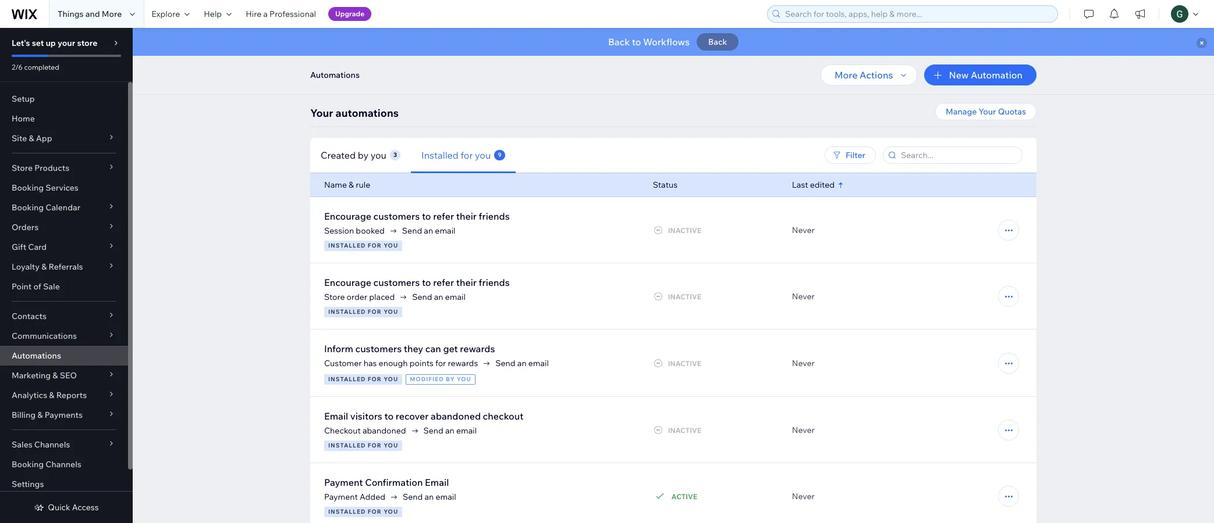 Task type: vqa. For each thing, say whether or not it's contained in the screenshot.


Task type: describe. For each thing, give the bounding box(es) containing it.
0 horizontal spatial email
[[324, 411, 348, 423]]

setup
[[12, 94, 35, 104]]

home link
[[0, 109, 128, 129]]

for inside tab list
[[461, 149, 473, 161]]

never for session booked
[[792, 225, 815, 236]]

hire a professional link
[[239, 0, 323, 28]]

watch now button
[[746, 49, 821, 66]]

booking channels
[[12, 460, 81, 470]]

loyalty & referrals button
[[0, 257, 128, 277]]

edited
[[810, 180, 835, 190]]

explore
[[152, 9, 180, 19]]

session booked
[[324, 226, 385, 236]]

you right by
[[457, 376, 471, 384]]

has
[[364, 359, 377, 369]]

installed for you for has
[[328, 376, 398, 384]]

calendar
[[46, 203, 80, 213]]

an for checkout abandoned
[[445, 426, 454, 437]]

actions
[[860, 69, 893, 81]]

customers for order
[[373, 277, 420, 289]]

Search... field
[[897, 147, 1019, 164]]

send an email for customer has enough points for rewards
[[495, 359, 549, 369]]

sales channels button
[[0, 435, 128, 455]]

& for marketing
[[53, 371, 58, 381]]

set
[[32, 38, 44, 48]]

set up automation for 3rd set up automation button
[[967, 52, 1040, 63]]

installed for you for order
[[328, 308, 398, 316]]

send for customer has enough points for rewards
[[495, 359, 515, 369]]

communications button
[[0, 327, 128, 346]]

friends for session booked
[[479, 211, 510, 222]]

store for store products
[[12, 163, 33, 173]]

payment confirmation email
[[324, 477, 449, 489]]

contacts
[[12, 311, 47, 322]]

billing & payments button
[[0, 406, 128, 425]]

2 set up automation button from the left
[[535, 49, 629, 66]]

modified
[[410, 376, 444, 384]]

automations button
[[304, 66, 365, 84]]

never for customer has enough points for rewards
[[792, 359, 815, 369]]

2/6
[[12, 63, 23, 72]]

email for session booked
[[435, 226, 455, 236]]

created
[[321, 149, 356, 161]]

email for customer has enough points for rewards
[[528, 359, 549, 369]]

inactive for checkout abandoned
[[668, 426, 701, 435]]

products
[[34, 163, 69, 173]]

placed
[[369, 292, 395, 303]]

you for abandoned
[[384, 442, 398, 450]]

3 set up automation button from the left
[[956, 49, 1050, 66]]

installed
[[421, 149, 459, 161]]

customers for has
[[355, 343, 402, 355]]

inform customers they can get rewards
[[324, 343, 495, 355]]

workflows
[[643, 36, 690, 48]]

0 vertical spatial more
[[102, 9, 122, 19]]

access
[[72, 503, 99, 513]]

watch now
[[767, 52, 810, 63]]

your inside manage your quotas button
[[979, 107, 996, 117]]

filter button
[[825, 147, 876, 164]]

email for checkout abandoned
[[456, 426, 477, 437]]

customer
[[324, 359, 362, 369]]

back for back to workflows
[[608, 36, 630, 48]]

settings
[[12, 480, 44, 490]]

points
[[410, 359, 434, 369]]

more actions
[[835, 69, 893, 81]]

send for store order placed
[[412, 292, 432, 303]]

you for created by you
[[371, 149, 386, 161]]

payment added
[[324, 492, 385, 503]]

completed
[[24, 63, 59, 72]]

marketing & seo button
[[0, 366, 128, 386]]

send an email for payment added
[[403, 492, 456, 503]]

checkout
[[324, 426, 361, 437]]

watch
[[767, 52, 791, 63]]

sidebar element
[[0, 28, 133, 524]]

app
[[36, 133, 52, 144]]

contacts button
[[0, 307, 128, 327]]

automations
[[336, 107, 399, 120]]

seo
[[60, 371, 77, 381]]

back for back
[[708, 37, 727, 47]]

Search for tools, apps, help & more... field
[[782, 6, 1054, 22]]

last
[[792, 180, 808, 190]]

installed for you for added
[[328, 509, 398, 516]]

never for payment added
[[792, 492, 815, 502]]

card
[[28, 242, 47, 253]]

quick access
[[48, 503, 99, 513]]

send an email for checkout abandoned
[[423, 426, 477, 437]]

automation up "automations" button
[[363, 52, 408, 63]]

up for 2nd set up automation button from right
[[560, 52, 571, 63]]

sale
[[43, 282, 60, 292]]

new automation
[[949, 69, 1023, 81]]

back to workflows
[[608, 36, 690, 48]]

analytics & reports button
[[0, 386, 128, 406]]

set up automation for 2nd set up automation button from right
[[545, 52, 619, 63]]

store for store order placed
[[324, 292, 345, 303]]

now
[[793, 52, 810, 63]]

channels for sales channels
[[34, 440, 70, 450]]

services
[[46, 183, 78, 193]]

referrals
[[49, 262, 83, 272]]

0 horizontal spatial for
[[435, 359, 446, 369]]

site & app button
[[0, 129, 128, 148]]

& for site
[[29, 133, 34, 144]]

installed for checkout
[[328, 442, 366, 450]]

customers for booked
[[373, 211, 420, 222]]

store
[[77, 38, 97, 48]]

your automations
[[310, 107, 399, 120]]

new
[[949, 69, 969, 81]]

created by you
[[321, 149, 386, 161]]

to for checkout abandoned
[[384, 411, 394, 423]]

send for payment added
[[403, 492, 423, 503]]

last edited
[[792, 180, 835, 190]]

setup link
[[0, 89, 128, 109]]

and
[[85, 9, 100, 19]]

quick access button
[[34, 503, 99, 513]]

upgrade button
[[328, 7, 371, 21]]

rewards for inform customers they can get rewards
[[460, 343, 495, 355]]

to for session booked
[[422, 211, 431, 222]]

set up automation for first set up automation button
[[335, 52, 408, 63]]

quotas
[[998, 107, 1026, 117]]

a
[[263, 9, 268, 19]]

automations for "automations" button
[[310, 70, 360, 80]]

hire a professional
[[246, 9, 316, 19]]

to for store order placed
[[422, 277, 431, 289]]

new automation button
[[925, 65, 1037, 86]]

order
[[347, 292, 367, 303]]

inform
[[324, 343, 353, 355]]

loyalty
[[12, 262, 40, 272]]

for for has
[[368, 376, 382, 384]]

tab list containing created by you
[[310, 138, 678, 173]]

send for checkout abandoned
[[423, 426, 443, 437]]

things
[[58, 9, 84, 19]]

booked
[[356, 226, 385, 236]]

send for session booked
[[402, 226, 422, 236]]

booking for booking calendar
[[12, 203, 44, 213]]

quick
[[48, 503, 70, 513]]

payments
[[45, 410, 83, 421]]

help
[[204, 9, 222, 19]]

payment for payment confirmation email
[[324, 477, 363, 489]]

installed for payment
[[328, 509, 366, 516]]

store products button
[[0, 158, 128, 178]]

automations link
[[0, 346, 128, 366]]

automation inside "button"
[[971, 69, 1023, 81]]

booking calendar
[[12, 203, 80, 213]]

you for added
[[384, 509, 398, 516]]

confirmation
[[365, 477, 423, 489]]



Task type: locate. For each thing, give the bounding box(es) containing it.
2 you from the left
[[475, 149, 491, 161]]

installed for you down the "booked"
[[328, 242, 398, 250]]

3 inactive from the top
[[668, 359, 701, 368]]

installed
[[328, 242, 366, 250], [328, 308, 366, 316], [328, 376, 366, 384], [328, 442, 366, 450], [328, 509, 366, 516]]

store
[[12, 163, 33, 173], [324, 292, 345, 303]]

2 horizontal spatial set
[[967, 52, 980, 63]]

1 inactive from the top
[[668, 226, 701, 235]]

0 horizontal spatial automations
[[12, 351, 61, 361]]

1 encourage from the top
[[324, 211, 371, 222]]

0 vertical spatial friends
[[479, 211, 510, 222]]

1 vertical spatial channels
[[46, 460, 81, 470]]

installed for store
[[328, 308, 366, 316]]

friends for store order placed
[[479, 277, 510, 289]]

checkout abandoned
[[324, 426, 406, 437]]

1 vertical spatial store
[[324, 292, 345, 303]]

encourage for store
[[324, 277, 371, 289]]

up
[[350, 52, 361, 63], [560, 52, 571, 63], [982, 52, 993, 63]]

1 set up automation button from the left
[[324, 49, 418, 66]]

email visitors to recover abandoned checkout
[[324, 411, 523, 423]]

back left the workflows
[[608, 36, 630, 48]]

customers up placed in the bottom of the page
[[373, 277, 420, 289]]

let's
[[12, 38, 30, 48]]

0 horizontal spatial store
[[12, 163, 33, 173]]

you right the 'by'
[[371, 149, 386, 161]]

2 horizontal spatial set up automation button
[[956, 49, 1050, 66]]

you down checkout abandoned
[[384, 442, 398, 450]]

gift card
[[12, 242, 47, 253]]

an for session booked
[[424, 226, 433, 236]]

their
[[456, 211, 477, 222], [456, 277, 477, 289]]

friends
[[479, 211, 510, 222], [479, 277, 510, 289]]

name
[[324, 180, 347, 190]]

booking inside 'booking calendar' popup button
[[12, 203, 44, 213]]

2 installed from the top
[[328, 308, 366, 316]]

their for store order placed
[[456, 277, 477, 289]]

send an email
[[402, 226, 455, 236], [412, 292, 466, 303], [495, 359, 549, 369], [423, 426, 477, 437], [403, 492, 456, 503]]

you for has
[[384, 376, 398, 384]]

send up checkout
[[495, 359, 515, 369]]

you for order
[[384, 308, 398, 316]]

& right loyalty
[[41, 262, 47, 272]]

1 vertical spatial encourage customers to refer their friends
[[324, 277, 510, 289]]

1 horizontal spatial email
[[425, 477, 449, 489]]

you for booked
[[384, 242, 398, 250]]

1 horizontal spatial for
[[461, 149, 473, 161]]

0 vertical spatial booking
[[12, 183, 44, 193]]

they
[[404, 343, 423, 355]]

channels up the booking channels
[[34, 440, 70, 450]]

0 vertical spatial their
[[456, 211, 477, 222]]

for right installed
[[461, 149, 473, 161]]

3 never from the top
[[792, 359, 815, 369]]

an
[[424, 226, 433, 236], [434, 292, 443, 303], [517, 359, 527, 369], [445, 426, 454, 437], [425, 492, 434, 503]]

1 vertical spatial rewards
[[448, 359, 478, 369]]

set
[[335, 52, 348, 63], [545, 52, 559, 63], [967, 52, 980, 63]]

to
[[632, 36, 641, 48], [422, 211, 431, 222], [422, 277, 431, 289], [384, 411, 394, 423]]

rule
[[356, 180, 370, 190]]

5 for from the top
[[368, 509, 382, 516]]

0 vertical spatial encourage
[[324, 211, 371, 222]]

email for store order placed
[[445, 292, 466, 303]]

marketing
[[12, 371, 51, 381]]

5 installed from the top
[[328, 509, 366, 516]]

automations for 'automations' "link" at bottom left
[[12, 351, 61, 361]]

rewards right get
[[460, 343, 495, 355]]

2 refer from the top
[[433, 277, 454, 289]]

payment left added
[[324, 492, 358, 503]]

3 up from the left
[[982, 52, 993, 63]]

1 horizontal spatial your
[[979, 107, 996, 117]]

encourage customers to refer their friends for store order placed
[[324, 277, 510, 289]]

3 set up automation from the left
[[967, 52, 1040, 63]]

channels for booking channels
[[46, 460, 81, 470]]

booking for booking channels
[[12, 460, 44, 470]]

1 payment from the top
[[324, 477, 363, 489]]

& right site
[[29, 133, 34, 144]]

inactive
[[668, 226, 701, 235], [668, 292, 701, 301], [668, 359, 701, 368], [668, 426, 701, 435]]

1 vertical spatial automations
[[12, 351, 61, 361]]

0 horizontal spatial you
[[371, 149, 386, 161]]

home
[[12, 113, 35, 124]]

0 vertical spatial store
[[12, 163, 33, 173]]

set for 3rd set up automation button
[[967, 52, 980, 63]]

back inside "button"
[[708, 37, 727, 47]]

for up the modified by you
[[435, 359, 446, 369]]

2 for from the top
[[368, 308, 382, 316]]

store inside popup button
[[12, 163, 33, 173]]

1 vertical spatial friends
[[479, 277, 510, 289]]

installed for you down checkout abandoned
[[328, 442, 398, 450]]

1 horizontal spatial set up automation
[[545, 52, 619, 63]]

you left 9
[[475, 149, 491, 161]]

for down added
[[368, 509, 382, 516]]

automations
[[310, 70, 360, 80], [12, 351, 61, 361]]

name & rule
[[324, 180, 370, 190]]

booking channels link
[[0, 455, 128, 475]]

0 horizontal spatial set up automation
[[335, 52, 408, 63]]

1 horizontal spatial abandoned
[[431, 411, 481, 423]]

up
[[46, 38, 56, 48]]

5 never from the top
[[792, 492, 815, 502]]

for for added
[[368, 509, 382, 516]]

2 inactive from the top
[[668, 292, 701, 301]]

channels
[[34, 440, 70, 450], [46, 460, 81, 470]]

1 vertical spatial customers
[[373, 277, 420, 289]]

inactive for store order placed
[[668, 292, 701, 301]]

1 never from the top
[[792, 225, 815, 236]]

refer for store order placed
[[433, 277, 454, 289]]

0 vertical spatial payment
[[324, 477, 363, 489]]

booking up orders
[[12, 203, 44, 213]]

store products
[[12, 163, 69, 173]]

you down placed in the bottom of the page
[[384, 308, 398, 316]]

manage your quotas
[[946, 107, 1026, 117]]

installed down the checkout
[[328, 442, 366, 450]]

& left rule
[[349, 180, 354, 190]]

filter
[[846, 150, 865, 161]]

1 up from the left
[[350, 52, 361, 63]]

send
[[402, 226, 422, 236], [412, 292, 432, 303], [495, 359, 515, 369], [423, 426, 443, 437], [403, 492, 423, 503]]

3 set from the left
[[967, 52, 980, 63]]

for down the "booked"
[[368, 242, 382, 250]]

up for first set up automation button
[[350, 52, 361, 63]]

automations up your automations
[[310, 70, 360, 80]]

1 set from the left
[[335, 52, 348, 63]]

sales channels
[[12, 440, 70, 450]]

email for payment added
[[436, 492, 456, 503]]

send an email for store order placed
[[412, 292, 466, 303]]

customers up the "booked"
[[373, 211, 420, 222]]

by
[[358, 149, 368, 161]]

payment up "payment added"
[[324, 477, 363, 489]]

hire
[[246, 9, 261, 19]]

1 horizontal spatial store
[[324, 292, 345, 303]]

2 your from the left
[[979, 107, 996, 117]]

2 vertical spatial customers
[[355, 343, 402, 355]]

& inside popup button
[[49, 391, 54, 401]]

encourage for session
[[324, 211, 371, 222]]

1 vertical spatial payment
[[324, 492, 358, 503]]

1 your from the left
[[310, 107, 333, 120]]

1 you from the left
[[371, 149, 386, 161]]

customers up has
[[355, 343, 402, 355]]

3 booking from the top
[[12, 460, 44, 470]]

1 vertical spatial refer
[[433, 277, 454, 289]]

automations inside button
[[310, 70, 360, 80]]

1 installed for you from the top
[[328, 242, 398, 250]]

store left 'products'
[[12, 163, 33, 173]]

2 vertical spatial booking
[[12, 460, 44, 470]]

an for customer has enough points for rewards
[[517, 359, 527, 369]]

2 encourage from the top
[[324, 277, 371, 289]]

enough
[[379, 359, 408, 369]]

email right confirmation
[[425, 477, 449, 489]]

you down enough
[[384, 376, 398, 384]]

3 installed for you from the top
[[328, 376, 398, 384]]

inactive for session booked
[[668, 226, 701, 235]]

encourage customers to refer their friends up placed in the bottom of the page
[[324, 277, 510, 289]]

installed for you down has
[[328, 376, 398, 384]]

2 set up automation from the left
[[545, 52, 619, 63]]

1 horizontal spatial up
[[560, 52, 571, 63]]

& right billing
[[37, 410, 43, 421]]

your
[[58, 38, 75, 48]]

rewards
[[460, 343, 495, 355], [448, 359, 478, 369]]

more right and
[[102, 9, 122, 19]]

active
[[672, 493, 697, 501]]

0 vertical spatial refer
[[433, 211, 454, 222]]

store left order
[[324, 292, 345, 303]]

more left actions
[[835, 69, 858, 81]]

booking for booking services
[[12, 183, 44, 193]]

1 friends from the top
[[479, 211, 510, 222]]

2 friends from the top
[[479, 277, 510, 289]]

0 horizontal spatial up
[[350, 52, 361, 63]]

their for session booked
[[456, 211, 477, 222]]

installed down session booked
[[328, 242, 366, 250]]

gift
[[12, 242, 26, 253]]

booking down store products
[[12, 183, 44, 193]]

send right the "booked"
[[402, 226, 422, 236]]

1 for from the top
[[368, 242, 382, 250]]

tab list
[[310, 138, 678, 173]]

installed down order
[[328, 308, 366, 316]]

1 horizontal spatial set
[[545, 52, 559, 63]]

marketing & seo
[[12, 371, 77, 381]]

2 booking from the top
[[12, 203, 44, 213]]

encourage customers to refer their friends up the "booked"
[[324, 211, 510, 222]]

booking inside booking channels link
[[12, 460, 44, 470]]

0 vertical spatial abandoned
[[431, 411, 481, 423]]

encourage up session booked
[[324, 211, 371, 222]]

payment
[[324, 477, 363, 489], [324, 492, 358, 503]]

back right the workflows
[[708, 37, 727, 47]]

& for loyalty
[[41, 262, 47, 272]]

can
[[425, 343, 441, 355]]

& left seo
[[53, 371, 58, 381]]

2 encourage customers to refer their friends from the top
[[324, 277, 510, 289]]

4 inactive from the top
[[668, 426, 701, 435]]

3 installed from the top
[[328, 376, 366, 384]]

1 horizontal spatial set up automation button
[[535, 49, 629, 66]]

0 vertical spatial customers
[[373, 211, 420, 222]]

set for 2nd set up automation button from right
[[545, 52, 559, 63]]

1 their from the top
[[456, 211, 477, 222]]

0 vertical spatial encourage customers to refer their friends
[[324, 211, 510, 222]]

point of sale
[[12, 282, 60, 292]]

send an email for session booked
[[402, 226, 455, 236]]

booking inside booking services link
[[12, 183, 44, 193]]

rewards down get
[[448, 359, 478, 369]]

automation right new
[[971, 69, 1023, 81]]

encourage customers to refer their friends for session booked
[[324, 211, 510, 222]]

send down confirmation
[[403, 492, 423, 503]]

installed for session
[[328, 242, 366, 250]]

added
[[360, 492, 385, 503]]

orders
[[12, 222, 39, 233]]

1 vertical spatial abandoned
[[363, 426, 406, 437]]

1 encourage customers to refer their friends from the top
[[324, 211, 510, 222]]

installed for you down "payment added"
[[328, 509, 398, 516]]

1 horizontal spatial automations
[[310, 70, 360, 80]]

automations inside "link"
[[12, 351, 61, 361]]

2 payment from the top
[[324, 492, 358, 503]]

3 for from the top
[[368, 376, 382, 384]]

1 horizontal spatial back
[[708, 37, 727, 47]]

you down added
[[384, 509, 398, 516]]

1 vertical spatial their
[[456, 277, 477, 289]]

2 horizontal spatial up
[[982, 52, 993, 63]]

help button
[[197, 0, 239, 28]]

4 installed from the top
[[328, 442, 366, 450]]

& for analytics
[[49, 391, 54, 401]]

for down checkout abandoned
[[368, 442, 382, 450]]

3
[[393, 151, 397, 159]]

payment for payment added
[[324, 492, 358, 503]]

send down the email visitors to recover abandoned checkout
[[423, 426, 443, 437]]

you for installed for you
[[475, 149, 491, 161]]

4 installed for you from the top
[[328, 442, 398, 450]]

1 vertical spatial for
[[435, 359, 446, 369]]

session
[[324, 226, 354, 236]]

inactive for customer has enough points for rewards
[[668, 359, 701, 368]]

0 horizontal spatial more
[[102, 9, 122, 19]]

0 vertical spatial email
[[324, 411, 348, 423]]

channels down sales channels dropdown button on the bottom
[[46, 460, 81, 470]]

refer
[[433, 211, 454, 222], [433, 277, 454, 289]]

set for first set up automation button
[[335, 52, 348, 63]]

your down "automations" button
[[310, 107, 333, 120]]

list
[[310, 0, 1146, 82]]

1 set up automation from the left
[[335, 52, 408, 63]]

installed for you
[[421, 149, 491, 161]]

let's set up your store
[[12, 38, 97, 48]]

1 installed from the top
[[328, 242, 366, 250]]

0 horizontal spatial abandoned
[[363, 426, 406, 437]]

booking up settings
[[12, 460, 44, 470]]

0 horizontal spatial set
[[335, 52, 348, 63]]

you down the "booked"
[[384, 242, 398, 250]]

installed for customer
[[328, 376, 366, 384]]

point
[[12, 282, 32, 292]]

4 for from the top
[[368, 442, 382, 450]]

installed for you for abandoned
[[328, 442, 398, 450]]

email
[[324, 411, 348, 423], [425, 477, 449, 489]]

automation up new automation
[[995, 52, 1040, 63]]

2 installed for you from the top
[[328, 308, 398, 316]]

1 refer from the top
[[433, 211, 454, 222]]

0 horizontal spatial back
[[608, 36, 630, 48]]

0 horizontal spatial set up automation button
[[324, 49, 418, 66]]

installed for you for booked
[[328, 242, 398, 250]]

for for order
[[368, 308, 382, 316]]

2 set from the left
[[545, 52, 559, 63]]

installed down customer
[[328, 376, 366, 384]]

to inside alert
[[632, 36, 641, 48]]

sales
[[12, 440, 32, 450]]

automation
[[363, 52, 408, 63], [573, 52, 619, 63], [995, 52, 1040, 63], [971, 69, 1023, 81]]

rewards for customer has enough points for rewards
[[448, 359, 478, 369]]

5 installed for you from the top
[[328, 509, 398, 516]]

manage your quotas button
[[935, 103, 1037, 120]]

for down placed in the bottom of the page
[[368, 308, 382, 316]]

automations up marketing
[[12, 351, 61, 361]]

9
[[498, 151, 501, 159]]

for for booked
[[368, 242, 382, 250]]

1 booking from the top
[[12, 183, 44, 193]]

abandoned down visitors
[[363, 426, 406, 437]]

2 up from the left
[[560, 52, 571, 63]]

1 vertical spatial email
[[425, 477, 449, 489]]

send right placed in the bottom of the page
[[412, 292, 432, 303]]

0 vertical spatial automations
[[310, 70, 360, 80]]

get
[[443, 343, 458, 355]]

automation down back to workflows
[[573, 52, 619, 63]]

& for billing
[[37, 410, 43, 421]]

installed for you down store order placed on the left of the page
[[328, 308, 398, 316]]

2/6 completed
[[12, 63, 59, 72]]

2 horizontal spatial set up automation
[[967, 52, 1040, 63]]

reports
[[56, 391, 87, 401]]

1 vertical spatial booking
[[12, 203, 44, 213]]

an for store order placed
[[434, 292, 443, 303]]

things and more
[[58, 9, 122, 19]]

1 vertical spatial more
[[835, 69, 858, 81]]

customer has enough points for rewards
[[324, 359, 478, 369]]

up for 3rd set up automation button
[[982, 52, 993, 63]]

encourage
[[324, 211, 371, 222], [324, 277, 371, 289]]

1 vertical spatial encourage
[[324, 277, 371, 289]]

never for checkout abandoned
[[792, 425, 815, 436]]

back to workflows alert
[[133, 28, 1214, 56]]

& left reports
[[49, 391, 54, 401]]

set up automation button
[[324, 49, 418, 66], [535, 49, 629, 66], [956, 49, 1050, 66]]

for down has
[[368, 376, 382, 384]]

& inside 'popup button'
[[29, 133, 34, 144]]

more inside dropdown button
[[835, 69, 858, 81]]

0 vertical spatial channels
[[34, 440, 70, 450]]

an for payment added
[[425, 492, 434, 503]]

store order placed
[[324, 292, 395, 303]]

more
[[102, 9, 122, 19], [835, 69, 858, 81]]

your left quotas
[[979, 107, 996, 117]]

visitors
[[350, 411, 382, 423]]

channels inside dropdown button
[[34, 440, 70, 450]]

refer for session booked
[[433, 211, 454, 222]]

encourage up order
[[324, 277, 371, 289]]

analytics & reports
[[12, 391, 87, 401]]

more actions button
[[821, 65, 918, 86]]

4 never from the top
[[792, 425, 815, 436]]

2 their from the top
[[456, 277, 477, 289]]

for for abandoned
[[368, 442, 382, 450]]

list containing set up automation
[[310, 0, 1146, 82]]

installed down "payment added"
[[328, 509, 366, 516]]

never for store order placed
[[792, 292, 815, 302]]

1 horizontal spatial more
[[835, 69, 858, 81]]

0 vertical spatial for
[[461, 149, 473, 161]]

1 horizontal spatial you
[[475, 149, 491, 161]]

0 vertical spatial rewards
[[460, 343, 495, 355]]

billing & payments
[[12, 410, 83, 421]]

professional
[[270, 9, 316, 19]]

0 horizontal spatial your
[[310, 107, 333, 120]]

& for name
[[349, 180, 354, 190]]

site & app
[[12, 133, 52, 144]]

back
[[608, 36, 630, 48], [708, 37, 727, 47]]

email up the checkout
[[324, 411, 348, 423]]

analytics
[[12, 391, 47, 401]]

2 never from the top
[[792, 292, 815, 302]]

billing
[[12, 410, 36, 421]]

abandoned down by
[[431, 411, 481, 423]]



